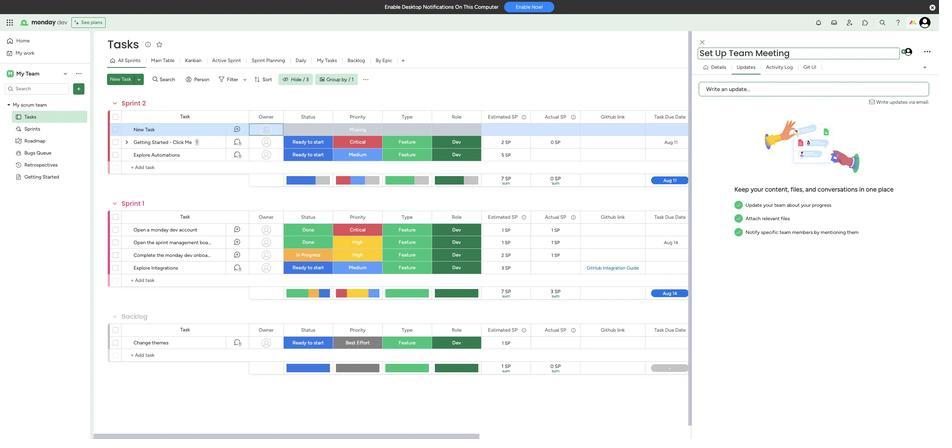 Task type: locate. For each thing, give the bounding box(es) containing it.
type
[[402, 114, 413, 120], [402, 214, 413, 220], [402, 327, 413, 333]]

0 vertical spatial medium
[[349, 152, 367, 158]]

1 task due date from the top
[[654, 114, 686, 120]]

4 dev from the top
[[452, 240, 461, 246]]

tasks up the all
[[107, 36, 139, 52]]

write left updates
[[876, 99, 889, 105]]

details
[[711, 64, 726, 70]]

1 7 sp sum from the top
[[501, 176, 511, 186]]

team inside list box
[[36, 102, 47, 108]]

1 github link field from the top
[[599, 113, 627, 121]]

2 dev from the top
[[452, 152, 461, 158]]

my right caret down image
[[13, 102, 20, 108]]

1 vertical spatial task due date field
[[653, 214, 688, 221]]

table
[[163, 58, 175, 64]]

by right members
[[814, 230, 820, 236]]

0 vertical spatial new task
[[110, 76, 131, 82]]

column information image
[[521, 114, 527, 120], [521, 215, 527, 220], [571, 215, 576, 220], [571, 328, 576, 333]]

notifications image
[[815, 19, 822, 26]]

3 sp
[[502, 266, 511, 271]]

workspace selection element
[[7, 69, 40, 78]]

2 critical from the top
[[350, 227, 366, 233]]

monday down open the sprint management board
[[165, 253, 183, 259]]

files,
[[791, 186, 804, 194]]

task
[[121, 76, 131, 82], [180, 114, 190, 120], [654, 114, 664, 120], [145, 127, 155, 133], [180, 214, 190, 220], [654, 214, 664, 220], [180, 327, 190, 333], [654, 327, 664, 333]]

2 + add task text field from the top
[[125, 277, 246, 285]]

0 vertical spatial write
[[706, 86, 720, 93]]

3 ready to start from the top
[[293, 265, 324, 271]]

members
[[792, 230, 813, 236]]

1 estimated sp field from the top
[[486, 113, 519, 121]]

priority
[[350, 114, 366, 120], [350, 214, 366, 220], [350, 327, 366, 333]]

0 vertical spatial open
[[134, 227, 146, 233]]

2 type from the top
[[402, 214, 413, 220]]

monday
[[31, 18, 56, 27], [151, 227, 169, 233], [165, 253, 183, 259]]

1 owner from the top
[[259, 114, 274, 120]]

team for scrum
[[36, 102, 47, 108]]

started inside list box
[[43, 174, 59, 180]]

3 owner field from the top
[[257, 327, 275, 334]]

0 horizontal spatial backlog
[[122, 312, 148, 321]]

1 vertical spatial backlog
[[122, 312, 148, 321]]

task inside button
[[121, 76, 131, 82]]

your right the about
[[801, 202, 811, 208]]

0 vertical spatial actual sp field
[[543, 113, 568, 121]]

/ right group
[[349, 77, 350, 83]]

/ right the hide
[[303, 77, 305, 83]]

public board image
[[15, 114, 22, 120], [15, 174, 22, 180]]

activity log button
[[761, 62, 798, 73]]

1 horizontal spatial enable
[[516, 4, 531, 10]]

1 vertical spatial column information image
[[521, 328, 527, 333]]

3 task due date field from the top
[[653, 327, 688, 334]]

github integration guide
[[587, 266, 639, 271]]

start
[[314, 139, 324, 145], [314, 152, 324, 158], [314, 265, 324, 271], [314, 340, 324, 346]]

sprints up roadmap
[[24, 126, 40, 132]]

1 vertical spatial new
[[134, 127, 144, 133]]

7 sp sum down 5 sp
[[501, 176, 511, 186]]

bugs queue
[[24, 150, 51, 156]]

2 vertical spatial dev
[[184, 253, 192, 259]]

my for my work
[[16, 50, 22, 56]]

specific
[[761, 230, 779, 236]]

the left sprint
[[147, 240, 154, 246]]

due for 3rd task due date field
[[665, 327, 674, 333]]

aug for aug 11
[[665, 140, 673, 145]]

Set Up Team Meeting text field
[[698, 48, 900, 59]]

3 owner from the top
[[259, 327, 274, 333]]

update...
[[729, 86, 750, 93]]

my inside list box
[[13, 102, 20, 108]]

2 vertical spatial due
[[665, 327, 674, 333]]

Status field
[[299, 113, 317, 121], [299, 214, 317, 221], [299, 327, 317, 334]]

1 vertical spatial medium
[[349, 265, 367, 271]]

show board description image
[[144, 41, 152, 48]]

2 vertical spatial tasks
[[24, 114, 36, 120]]

tasks
[[107, 36, 139, 52], [325, 58, 337, 64], [24, 114, 36, 120]]

team
[[26, 70, 39, 77]]

aug
[[665, 140, 673, 145], [664, 240, 672, 245]]

1 vertical spatial getting
[[24, 174, 41, 180]]

new down sprint 2 field on the left top of page
[[134, 127, 144, 133]]

2 vertical spatial monday
[[165, 253, 183, 259]]

2 sp up 3 sp
[[502, 253, 511, 258]]

explore down the complete
[[134, 265, 150, 271]]

1 vertical spatial github
[[601, 214, 616, 220]]

1 to from the top
[[308, 139, 312, 145]]

+ add task text field down integrations
[[125, 277, 246, 285]]

1 horizontal spatial by
[[814, 230, 820, 236]]

1 vertical spatial by
[[814, 230, 820, 236]]

0 horizontal spatial new
[[110, 76, 120, 82]]

1 horizontal spatial the
[[157, 253, 164, 259]]

0 vertical spatial github link
[[601, 114, 625, 120]]

0 vertical spatial link
[[617, 114, 625, 120]]

2 ready to start from the top
[[293, 152, 324, 158]]

option
[[0, 99, 90, 100]]

1 vertical spatial critical
[[350, 227, 366, 233]]

sprints right the all
[[125, 58, 140, 64]]

sprint 2
[[122, 99, 146, 108]]

1 due from the top
[[665, 114, 674, 120]]

sprints
[[125, 58, 140, 64], [24, 126, 40, 132]]

write left "an"
[[706, 86, 720, 93]]

0 vertical spatial critical
[[350, 139, 366, 145]]

Github link field
[[599, 113, 627, 121], [599, 214, 627, 221], [599, 327, 627, 334]]

backlog for the backlog button
[[348, 58, 365, 64]]

0 horizontal spatial started
[[43, 174, 59, 180]]

0 vertical spatial 0 sp sum
[[551, 176, 561, 186]]

0 vertical spatial public board image
[[15, 114, 22, 120]]

1 sp
[[502, 228, 510, 233], [551, 228, 560, 233], [502, 240, 510, 245], [551, 240, 560, 245], [551, 253, 560, 258], [502, 341, 510, 346]]

my
[[16, 50, 22, 56], [317, 58, 324, 64], [16, 70, 24, 77], [13, 102, 20, 108]]

1 vertical spatial high
[[353, 252, 363, 258]]

actual sp
[[545, 114, 566, 120], [545, 214, 566, 220], [545, 327, 566, 333]]

write an update... button
[[699, 82, 929, 96]]

the for open
[[147, 240, 154, 246]]

2 ready from the top
[[293, 152, 307, 158]]

0 vertical spatial team
[[36, 102, 47, 108]]

0 vertical spatial getting
[[134, 140, 151, 146]]

0 vertical spatial high
[[353, 240, 363, 246]]

2 vertical spatial priority field
[[348, 327, 367, 334]]

desktop
[[402, 4, 422, 10]]

write inside button
[[706, 86, 720, 93]]

Tasks field
[[106, 36, 141, 52]]

filter button
[[216, 74, 249, 85]]

new task
[[110, 76, 131, 82], [134, 127, 155, 133]]

place
[[878, 186, 894, 194]]

5 dev from the top
[[452, 252, 461, 258]]

0 vertical spatial actual
[[545, 114, 559, 120]]

Sprint 2 field
[[120, 99, 148, 108]]

1 vertical spatial 7
[[501, 289, 504, 295]]

2 7 sp sum from the top
[[501, 289, 511, 299]]

4 to from the top
[[308, 340, 312, 346]]

1 start from the top
[[314, 139, 324, 145]]

2 priority from the top
[[350, 214, 366, 220]]

0 horizontal spatial the
[[147, 240, 154, 246]]

write an update...
[[706, 86, 750, 93]]

+ add task text field down automations
[[125, 164, 246, 172]]

0 vertical spatial column information image
[[571, 114, 576, 120]]

public board image down scrum at the left top of the page
[[15, 114, 22, 120]]

1 vertical spatial task due date
[[654, 214, 686, 220]]

getting down retrospectives
[[24, 174, 41, 180]]

0 vertical spatial type
[[402, 114, 413, 120]]

git
[[804, 64, 810, 70]]

0 horizontal spatial column information image
[[521, 328, 527, 333]]

getting for getting started - click me
[[134, 140, 151, 146]]

0 vertical spatial explore
[[134, 152, 150, 158]]

1 vertical spatial write
[[876, 99, 889, 105]]

2 vertical spatial owner
[[259, 327, 274, 333]]

2 task due date from the top
[[654, 214, 686, 220]]

2 vertical spatial 3
[[551, 289, 553, 295]]

1 horizontal spatial /
[[349, 77, 350, 83]]

1 button for change themes
[[226, 337, 249, 349]]

2 vertical spatial github link field
[[599, 327, 627, 334]]

2 github link from the top
[[601, 214, 625, 220]]

3 actual from the top
[[545, 327, 559, 333]]

1 horizontal spatial sprints
[[125, 58, 140, 64]]

automations
[[151, 152, 180, 158]]

sum
[[502, 181, 510, 186], [552, 181, 560, 186], [502, 294, 510, 299], [552, 294, 560, 299], [502, 369, 510, 374], [552, 369, 560, 374]]

1 button for explore automations
[[226, 149, 249, 161]]

backlog for backlog field
[[122, 312, 148, 321]]

explore left automations
[[134, 152, 150, 158]]

backlog button
[[342, 55, 370, 66]]

new inside button
[[110, 76, 120, 82]]

main table button
[[146, 55, 180, 66]]

4 start from the top
[[314, 340, 324, 346]]

column information image
[[571, 114, 576, 120], [521, 328, 527, 333]]

2 actual sp from the top
[[545, 214, 566, 220]]

2 role field from the top
[[450, 214, 463, 221]]

sum inside 3 sp sum
[[552, 294, 560, 299]]

type for 2nd type field from the top of the page
[[402, 214, 413, 220]]

monday up home button
[[31, 18, 56, 27]]

11
[[674, 140, 678, 145]]

link
[[617, 114, 625, 120], [617, 214, 625, 220], [617, 327, 625, 333]]

2 horizontal spatial dev
[[184, 253, 192, 259]]

backlog up "change"
[[122, 312, 148, 321]]

ready to start for change themes
[[293, 340, 324, 346]]

2 vertical spatial link
[[617, 327, 625, 333]]

Owner field
[[257, 113, 275, 121], [257, 214, 275, 221], [257, 327, 275, 334]]

1 vertical spatial 0 sp sum
[[551, 364, 561, 374]]

write
[[706, 86, 720, 93], [876, 99, 889, 105]]

1 horizontal spatial new task
[[134, 127, 155, 133]]

new task left angle down image at top left
[[110, 76, 131, 82]]

set up team meeting button
[[698, 48, 900, 59]]

7 dev from the top
[[452, 340, 461, 346]]

sprint planning button
[[246, 55, 290, 66]]

new task inside button
[[110, 76, 131, 82]]

explore for explore automations
[[134, 152, 150, 158]]

monday right a
[[151, 227, 169, 233]]

invite members image
[[846, 19, 853, 26]]

themes
[[152, 340, 169, 346]]

enable left desktop
[[385, 4, 401, 10]]

1 vertical spatial actual sp
[[545, 214, 566, 220]]

ready to start for explore automations
[[293, 152, 324, 158]]

getting
[[134, 140, 151, 146], [24, 174, 41, 180]]

all sprints
[[118, 58, 140, 64]]

estimated
[[488, 114, 511, 120], [488, 214, 511, 220], [488, 327, 511, 333]]

task due date for second task due date field from the bottom of the page
[[654, 214, 686, 220]]

1 feature from the top
[[399, 139, 416, 145]]

github for third the github link field from the bottom of the page
[[601, 114, 616, 120]]

2 vertical spatial actual sp field
[[543, 327, 568, 334]]

github link
[[601, 114, 625, 120], [601, 214, 625, 220], [601, 327, 625, 333]]

dev down management
[[184, 253, 192, 259]]

effort
[[357, 340, 370, 346]]

monday dev
[[31, 18, 67, 27]]

1 vertical spatial 7 sp sum
[[501, 289, 511, 299]]

2 high from the top
[[353, 252, 363, 258]]

0 vertical spatial new
[[110, 76, 120, 82]]

1 github from the top
[[601, 114, 616, 120]]

started left -
[[152, 140, 168, 146]]

3 for 3 sp
[[502, 266, 504, 271]]

team
[[36, 102, 47, 108], [775, 202, 786, 208], [780, 230, 791, 236]]

6 feature from the top
[[399, 265, 416, 271]]

sprint for sprint 2
[[122, 99, 141, 108]]

1 vertical spatial monday
[[151, 227, 169, 233]]

0 vertical spatial role
[[452, 114, 462, 120]]

1 horizontal spatial getting
[[134, 140, 151, 146]]

owner
[[259, 114, 274, 120], [259, 214, 274, 220], [259, 327, 274, 333]]

Priority field
[[348, 113, 367, 121], [348, 214, 367, 221], [348, 327, 367, 334]]

6 dev from the top
[[452, 265, 461, 271]]

open left a
[[134, 227, 146, 233]]

1 vertical spatial priority
[[350, 214, 366, 220]]

team left the about
[[775, 202, 786, 208]]

1 critical from the top
[[350, 139, 366, 145]]

Estimated SP field
[[486, 113, 519, 121], [486, 214, 519, 221], [486, 327, 519, 334]]

attach relevant files
[[746, 216, 790, 222]]

task due date for 3rd task due date field
[[654, 327, 686, 333]]

2 role from the top
[[452, 214, 462, 220]]

Search field
[[158, 75, 179, 84]]

log
[[785, 64, 793, 70]]

1 vertical spatial open
[[134, 240, 146, 246]]

2 vertical spatial github link
[[601, 327, 625, 333]]

Role field
[[450, 113, 463, 121], [450, 214, 463, 221], [450, 327, 463, 334]]

Actual SP field
[[543, 113, 568, 121], [543, 214, 568, 221], [543, 327, 568, 334]]

list box
[[0, 98, 90, 278]]

sort button
[[251, 74, 276, 85]]

conversations
[[818, 186, 858, 194]]

enable inside button
[[516, 4, 531, 10]]

1 type field from the top
[[400, 113, 414, 121]]

ui
[[812, 64, 816, 70]]

task due date for third task due date field from the bottom
[[654, 114, 686, 120]]

new task up getting started - click me
[[134, 127, 155, 133]]

kanban
[[185, 58, 202, 64]]

2 explore from the top
[[134, 265, 150, 271]]

my scrum team
[[13, 102, 47, 108]]

owner field for backlog
[[257, 327, 275, 334]]

aug left 14
[[664, 240, 672, 245]]

priority for 1st priority field from the bottom of the page
[[350, 327, 366, 333]]

to for change themes
[[308, 340, 312, 346]]

3 due from the top
[[665, 327, 674, 333]]

+ Add task text field
[[125, 352, 246, 360]]

aug left 11
[[665, 140, 673, 145]]

team for specific
[[780, 230, 791, 236]]

public board image left getting started
[[15, 174, 22, 180]]

2 / from the left
[[349, 77, 350, 83]]

add to favorites image
[[156, 41, 163, 48]]

3 date from the top
[[675, 327, 686, 333]]

1 vertical spatial owner field
[[257, 214, 275, 221]]

aug 11
[[665, 140, 678, 145]]

your for team
[[763, 202, 773, 208]]

1 vertical spatial public board image
[[15, 174, 22, 180]]

status
[[301, 114, 315, 120], [301, 214, 315, 220], [301, 327, 315, 333]]

options image
[[75, 85, 82, 92]]

0 vertical spatial date
[[675, 114, 686, 120]]

Type field
[[400, 113, 414, 121], [400, 214, 414, 221], [400, 327, 414, 334]]

my right daily at the top
[[317, 58, 324, 64]]

maria williams image
[[904, 47, 913, 57]]

1 vertical spatial actual sp field
[[543, 214, 568, 221]]

2 vertical spatial estimated sp field
[[486, 327, 519, 334]]

home button
[[4, 35, 76, 47]]

2 vertical spatial type
[[402, 327, 413, 333]]

0 vertical spatial started
[[152, 140, 168, 146]]

aug 14
[[664, 240, 678, 245]]

board
[[200, 240, 213, 246]]

2 sp up 5 sp
[[502, 140, 511, 145]]

1 ready to start from the top
[[293, 139, 324, 145]]

2 vertical spatial type field
[[400, 327, 414, 334]]

your right keep
[[751, 186, 764, 194]]

tasks down 'my scrum team'
[[24, 114, 36, 120]]

group
[[327, 77, 340, 83]]

1 horizontal spatial new
[[134, 127, 144, 133]]

2 open from the top
[[134, 240, 146, 246]]

date for second task due date field from the bottom of the page
[[675, 214, 686, 220]]

3 inside 3 sp sum
[[551, 289, 553, 295]]

enable left now!
[[516, 4, 531, 10]]

getting started
[[24, 174, 59, 180]]

your up attach relevant files
[[763, 202, 773, 208]]

3 task due date from the top
[[654, 327, 686, 333]]

backlog
[[348, 58, 365, 64], [122, 312, 148, 321]]

3 priority field from the top
[[348, 327, 367, 334]]

1 vertical spatial estimated
[[488, 214, 511, 220]]

4 ready to start from the top
[[293, 340, 324, 346]]

2 vertical spatial role
[[452, 327, 462, 333]]

backlog inside button
[[348, 58, 365, 64]]

integration
[[603, 266, 626, 271]]

backlog up menu icon
[[348, 58, 365, 64]]

1 horizontal spatial started
[[152, 140, 168, 146]]

/
[[303, 77, 305, 83], [349, 77, 350, 83]]

2 vertical spatial estimated
[[488, 327, 511, 333]]

notify specific team members by mentioning them
[[746, 230, 859, 236]]

3 ready from the top
[[293, 265, 307, 271]]

the down sprint
[[157, 253, 164, 259]]

0 vertical spatial task due date
[[654, 114, 686, 120]]

0 vertical spatial by
[[342, 77, 347, 83]]

my inside workspace selection 'element'
[[16, 70, 24, 77]]

sprint for sprint 1
[[122, 199, 141, 208]]

menu image
[[362, 76, 369, 83]]

7 feature from the top
[[399, 340, 416, 346]]

0 horizontal spatial 3
[[306, 77, 309, 83]]

0 vertical spatial github
[[601, 114, 616, 120]]

2 vertical spatial date
[[675, 327, 686, 333]]

dev up open the sprint management board
[[170, 227, 178, 233]]

team down files
[[780, 230, 791, 236]]

getting up explore automations at the top left
[[134, 140, 151, 146]]

team right scrum at the left top of the page
[[36, 102, 47, 108]]

new down the all
[[110, 76, 120, 82]]

inbox image
[[831, 19, 838, 26]]

0 vertical spatial owner
[[259, 114, 274, 120]]

column information image for actual sp
[[571, 114, 576, 120]]

started down retrospectives
[[43, 174, 59, 180]]

0 vertical spatial status field
[[299, 113, 317, 121]]

1 vertical spatial role
[[452, 214, 462, 220]]

0 vertical spatial 2 sp
[[502, 140, 511, 145]]

0 vertical spatial 7
[[501, 176, 504, 182]]

by right group
[[342, 77, 347, 83]]

see plans
[[81, 19, 102, 25]]

explore automations
[[134, 152, 180, 158]]

2 owner field from the top
[[257, 214, 275, 221]]

1 type from the top
[[402, 114, 413, 120]]

1 vertical spatial github link field
[[599, 214, 627, 221]]

1 vertical spatial role field
[[450, 214, 463, 221]]

0 vertical spatial priority field
[[348, 113, 367, 121]]

2 due from the top
[[665, 214, 674, 220]]

dev for complete
[[184, 253, 192, 259]]

github for second the github link field
[[601, 214, 616, 220]]

1 actual sp from the top
[[545, 114, 566, 120]]

3 estimated sp from the top
[[488, 327, 518, 333]]

kanban button
[[180, 55, 207, 66]]

files
[[781, 216, 790, 222]]

0 vertical spatial + add task text field
[[125, 164, 246, 172]]

3 sp sum
[[551, 289, 561, 299]]

7 down 5
[[501, 176, 504, 182]]

+ Add task text field
[[125, 164, 246, 172], [125, 277, 246, 285]]

person
[[194, 77, 209, 83]]

3
[[306, 77, 309, 83], [502, 266, 504, 271], [551, 289, 553, 295]]

0 horizontal spatial /
[[303, 77, 305, 83]]

github for third the github link field from the top
[[601, 327, 616, 333]]

2 vertical spatial task due date
[[654, 327, 686, 333]]

0 vertical spatial priority
[[350, 114, 366, 120]]

Task Due Date field
[[653, 113, 688, 121], [653, 214, 688, 221], [653, 327, 688, 334]]

explore for explore integrations
[[134, 265, 150, 271]]

ready to start for explore integrations
[[293, 265, 324, 271]]

2 7 from the top
[[501, 289, 504, 295]]

1 priority field from the top
[[348, 113, 367, 121]]

backlog inside field
[[122, 312, 148, 321]]

2 vertical spatial team
[[780, 230, 791, 236]]

2 vertical spatial priority
[[350, 327, 366, 333]]

my right workspace icon
[[16, 70, 24, 77]]

1 horizontal spatial column information image
[[571, 114, 576, 120]]

2 task due date field from the top
[[653, 214, 688, 221]]

onboarding
[[194, 253, 219, 259]]

2 estimated sp field from the top
[[486, 214, 519, 221]]

1 status from the top
[[301, 114, 315, 120]]

tasks up group
[[325, 58, 337, 64]]

apps image
[[862, 19, 869, 26]]

4 ready from the top
[[293, 340, 307, 346]]

dev for open
[[170, 227, 178, 233]]

my left work
[[16, 50, 22, 56]]

content,
[[765, 186, 789, 194]]

7 sp sum down 3 sp
[[501, 289, 511, 299]]

open a monday dev account
[[134, 227, 197, 233]]

3 link from the top
[[617, 327, 625, 333]]

the for complete
[[157, 253, 164, 259]]

3 to from the top
[[308, 265, 312, 271]]

7 down 3 sp
[[501, 289, 504, 295]]

my for my scrum team
[[13, 102, 20, 108]]

dev left see
[[57, 18, 67, 27]]

open up the complete
[[134, 240, 146, 246]]

5 feature from the top
[[399, 252, 416, 258]]

3 github from the top
[[601, 327, 616, 333]]

1 done from the top
[[302, 227, 314, 233]]

0 vertical spatial estimated sp
[[488, 114, 518, 120]]



Task type: describe. For each thing, give the bounding box(es) containing it.
2 actual from the top
[[545, 214, 559, 220]]

1 status field from the top
[[299, 113, 317, 121]]

options image
[[924, 47, 931, 57]]

started for getting started - click me
[[152, 140, 168, 146]]

type for third type field from the bottom of the page
[[402, 114, 413, 120]]

enable for enable now!
[[516, 4, 531, 10]]

started for getting started
[[43, 174, 59, 180]]

updates button
[[732, 62, 761, 73]]

sprints inside button
[[125, 58, 140, 64]]

write for write updates via email:
[[876, 99, 889, 105]]

flow
[[220, 253, 230, 259]]

1 2 sp from the top
[[502, 140, 511, 145]]

date for 3rd task due date field
[[675, 327, 686, 333]]

my tasks
[[317, 58, 337, 64]]

owner field for sprint 1
[[257, 214, 275, 221]]

sprint
[[156, 240, 168, 246]]

attach
[[746, 216, 761, 222]]

active
[[212, 58, 226, 64]]

git ui
[[804, 64, 816, 70]]

list box containing my scrum team
[[0, 98, 90, 278]]

2 medium from the top
[[349, 265, 367, 271]]

type for third type field from the top
[[402, 327, 413, 333]]

person button
[[183, 74, 214, 85]]

them
[[847, 230, 859, 236]]

1 horizontal spatial tasks
[[107, 36, 139, 52]]

bugs
[[24, 150, 35, 156]]

3 actual sp field from the top
[[543, 327, 568, 334]]

missing
[[349, 127, 366, 133]]

due for second task due date field from the bottom of the page
[[665, 214, 674, 220]]

email:
[[916, 99, 929, 105]]

1 inside field
[[142, 199, 144, 208]]

3 dev from the top
[[452, 227, 461, 233]]

guide
[[627, 266, 639, 271]]

in
[[296, 252, 300, 258]]

2 vertical spatial 2
[[502, 253, 504, 258]]

date for third task due date field from the bottom
[[675, 114, 686, 120]]

3 estimated from the top
[[488, 327, 511, 333]]

account
[[179, 227, 197, 233]]

2 feature from the top
[[399, 152, 416, 158]]

Backlog field
[[120, 312, 149, 322]]

your for content,
[[751, 186, 764, 194]]

0 horizontal spatial by
[[342, 77, 347, 83]]

tasks inside button
[[325, 58, 337, 64]]

integrations
[[151, 265, 178, 271]]

Search in workspace field
[[15, 85, 59, 93]]

keep
[[735, 186, 749, 194]]

planning
[[266, 58, 285, 64]]

my tasks button
[[312, 55, 342, 66]]

keep your content, files, and conversations in one place
[[735, 186, 894, 194]]

help image
[[895, 19, 902, 26]]

daily
[[296, 58, 306, 64]]

owner for backlog
[[259, 327, 274, 333]]

3 status from the top
[[301, 327, 315, 333]]

1 actual sp field from the top
[[543, 113, 568, 121]]

progress
[[812, 202, 832, 208]]

team for your
[[775, 202, 786, 208]]

5 sp
[[502, 152, 511, 158]]

search everything image
[[879, 19, 886, 26]]

3 actual sp from the top
[[545, 327, 566, 333]]

priority for 2nd priority field
[[350, 214, 366, 220]]

close image
[[700, 40, 705, 45]]

1 owner field from the top
[[257, 113, 275, 121]]

all
[[118, 58, 124, 64]]

write for write an update...
[[706, 86, 720, 93]]

sort
[[263, 77, 272, 83]]

3 github link field from the top
[[599, 327, 627, 334]]

due for third task due date field from the bottom
[[665, 114, 674, 120]]

1 button for explore integrations
[[226, 262, 249, 275]]

0 horizontal spatial dev
[[57, 18, 67, 27]]

an
[[722, 86, 728, 93]]

to for explore integrations
[[308, 265, 312, 271]]

open the sprint management board
[[134, 240, 213, 246]]

by epic button
[[370, 55, 398, 66]]

1 actual from the top
[[545, 114, 559, 120]]

1 7 from the top
[[501, 176, 504, 182]]

1 estimated sp from the top
[[488, 114, 518, 120]]

3 github link from the top
[[601, 327, 625, 333]]

4 feature from the top
[[399, 240, 416, 246]]

complete
[[134, 253, 155, 259]]

2 github link field from the top
[[599, 214, 627, 221]]

2 vertical spatial 0
[[551, 364, 554, 370]]

group by / 1
[[327, 77, 354, 83]]

main table
[[151, 58, 175, 64]]

priority for third priority field from the bottom
[[350, 114, 366, 120]]

2 estimated from the top
[[488, 214, 511, 220]]

1 / from the left
[[303, 77, 305, 83]]

start for explore automations
[[314, 152, 324, 158]]

my work button
[[4, 48, 76, 59]]

explore integrations
[[134, 265, 178, 271]]

angle down image
[[137, 77, 141, 82]]

on
[[455, 4, 462, 10]]

Sprint 1 field
[[120, 199, 146, 208]]

activity
[[766, 64, 783, 70]]

work
[[24, 50, 34, 56]]

5
[[502, 152, 504, 158]]

select product image
[[6, 19, 13, 26]]

3 feature from the top
[[399, 227, 416, 233]]

my for my team
[[16, 70, 24, 77]]

1 vertical spatial 2
[[502, 140, 504, 145]]

updates
[[737, 64, 756, 70]]

2 done from the top
[[302, 240, 314, 246]]

computer
[[475, 4, 499, 10]]

aug for aug 14
[[664, 240, 672, 245]]

ready for explore automations
[[293, 152, 307, 158]]

1 ready from the top
[[293, 139, 307, 145]]

one
[[866, 186, 877, 194]]

roadmap
[[24, 138, 45, 144]]

sprint 1
[[122, 199, 144, 208]]

to for explore automations
[[308, 152, 312, 158]]

monday for open
[[151, 227, 169, 233]]

v2 search image
[[153, 76, 158, 83]]

getting for getting started
[[24, 174, 41, 180]]

notify
[[746, 230, 760, 236]]

complete the monday dev onboarding flow
[[134, 253, 230, 259]]

3 type field from the top
[[400, 327, 414, 334]]

2 0 sp sum from the top
[[551, 364, 561, 374]]

workspace image
[[7, 70, 14, 78]]

3 role from the top
[[452, 327, 462, 333]]

public board image for getting started
[[15, 174, 22, 180]]

2 status from the top
[[301, 214, 315, 220]]

3 for 3 sp sum
[[551, 289, 553, 295]]

2 actual sp field from the top
[[543, 214, 568, 221]]

daily button
[[290, 55, 312, 66]]

2 status field from the top
[[299, 214, 317, 221]]

1 dev from the top
[[452, 139, 461, 145]]

1 0 sp sum from the top
[[551, 176, 561, 186]]

2 type field from the top
[[400, 214, 414, 221]]

1 vertical spatial 0
[[551, 176, 554, 182]]

3 role field from the top
[[450, 327, 463, 334]]

2 estimated sp from the top
[[488, 214, 518, 220]]

enable now! button
[[504, 2, 555, 12]]

dapulse addbtn image
[[901, 49, 906, 54]]

1 role field from the top
[[450, 113, 463, 121]]

sp inside 3 sp sum
[[555, 289, 561, 295]]

owner for sprint 1
[[259, 214, 274, 220]]

column information image for estimated sp
[[521, 328, 527, 333]]

envelope o image
[[869, 99, 876, 106]]

1 inside 1 sp sum
[[502, 364, 504, 370]]

dapulse close image
[[930, 4, 936, 11]]

add view image
[[924, 65, 927, 70]]

ready for change themes
[[293, 340, 307, 346]]

github integration guide link
[[585, 266, 640, 271]]

sprint planning
[[252, 58, 285, 64]]

2 link from the top
[[617, 214, 625, 220]]

2 inside field
[[142, 99, 146, 108]]

3 status field from the top
[[299, 327, 317, 334]]

open for open the sprint management board
[[134, 240, 146, 246]]

home
[[16, 38, 30, 44]]

2 priority field from the top
[[348, 214, 367, 221]]

-
[[170, 140, 172, 146]]

1 sp sum
[[502, 364, 511, 374]]

my work
[[16, 50, 34, 56]]

0 vertical spatial 0
[[551, 140, 554, 145]]

sprints inside list box
[[24, 126, 40, 132]]

notifications
[[423, 4, 454, 10]]

and
[[806, 186, 816, 194]]

progress
[[301, 252, 321, 258]]

sp inside 1 sp sum
[[505, 364, 511, 370]]

1 vertical spatial new task
[[134, 127, 155, 133]]

1 medium from the top
[[349, 152, 367, 158]]

dapulse drag 2 image
[[693, 228, 695, 236]]

0 vertical spatial monday
[[31, 18, 56, 27]]

enable for enable desktop notifications on this computer
[[385, 4, 401, 10]]

open for open a monday dev account
[[134, 227, 146, 233]]

active sprint button
[[207, 55, 246, 66]]

caret down image
[[7, 102, 10, 107]]

1 task due date field from the top
[[653, 113, 688, 121]]

3 estimated sp field from the top
[[486, 327, 519, 334]]

1 high from the top
[[353, 240, 363, 246]]

1 github link from the top
[[601, 114, 625, 120]]

queue
[[37, 150, 51, 156]]

a
[[147, 227, 150, 233]]

1 estimated from the top
[[488, 114, 511, 120]]

by
[[376, 58, 381, 64]]

2 2 sp from the top
[[502, 253, 511, 258]]

start for change themes
[[314, 340, 324, 346]]

arrow down image
[[241, 75, 249, 84]]

hide
[[291, 77, 302, 83]]

change themes
[[134, 340, 169, 346]]

all sprints button
[[107, 55, 146, 66]]

my for my tasks
[[317, 58, 324, 64]]

1 + add task text field from the top
[[125, 164, 246, 172]]

monday for complete
[[165, 253, 183, 259]]

write updates via email:
[[876, 99, 929, 105]]

epic
[[383, 58, 392, 64]]

activity log
[[766, 64, 793, 70]]

sum inside 1 sp sum
[[502, 369, 510, 374]]

workspace options image
[[75, 70, 82, 77]]

update
[[746, 202, 762, 208]]

1 button for getting started - click me
[[226, 136, 249, 149]]

ready for explore integrations
[[293, 265, 307, 271]]

add view image
[[402, 58, 405, 63]]

1 link from the top
[[617, 114, 625, 120]]

now!
[[532, 4, 543, 10]]

maria williams image
[[919, 17, 931, 28]]

1 role from the top
[[452, 114, 462, 120]]

start for explore integrations
[[314, 265, 324, 271]]

sprint for sprint planning
[[252, 58, 265, 64]]

change
[[134, 340, 151, 346]]

see
[[81, 19, 90, 25]]

public board image for tasks
[[15, 114, 22, 120]]

relevant
[[762, 216, 780, 222]]



Task type: vqa. For each thing, say whether or not it's contained in the screenshot.
the bottommost ACTUAL SP
yes



